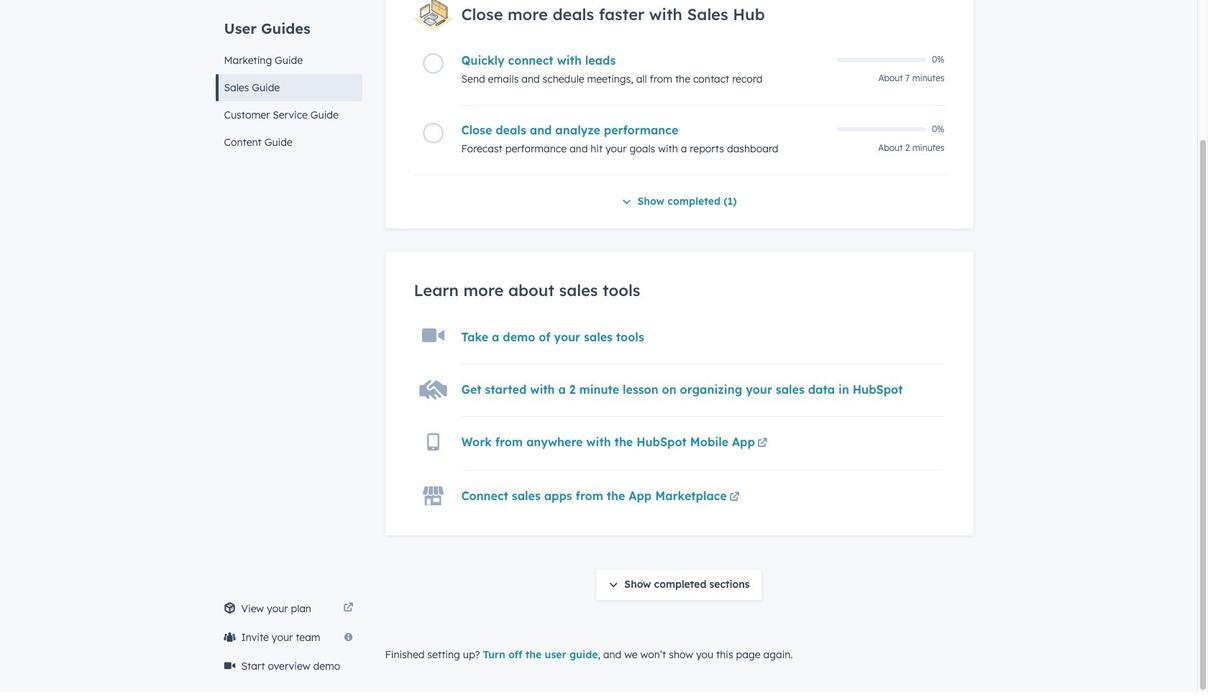 Task type: vqa. For each thing, say whether or not it's contained in the screenshot.
User Guides element
yes



Task type: locate. For each thing, give the bounding box(es) containing it.
link opens in a new window image
[[758, 439, 768, 450], [344, 601, 354, 618]]

1 vertical spatial link opens in a new window image
[[344, 601, 354, 618]]

link opens in a new window image
[[758, 436, 768, 453], [730, 490, 740, 507], [730, 493, 740, 504], [344, 604, 354, 614]]

0 vertical spatial link opens in a new window image
[[758, 439, 768, 450]]

0 horizontal spatial link opens in a new window image
[[344, 601, 354, 618]]



Task type: describe. For each thing, give the bounding box(es) containing it.
1 horizontal spatial link opens in a new window image
[[758, 439, 768, 450]]

user guides element
[[215, 0, 362, 156]]



